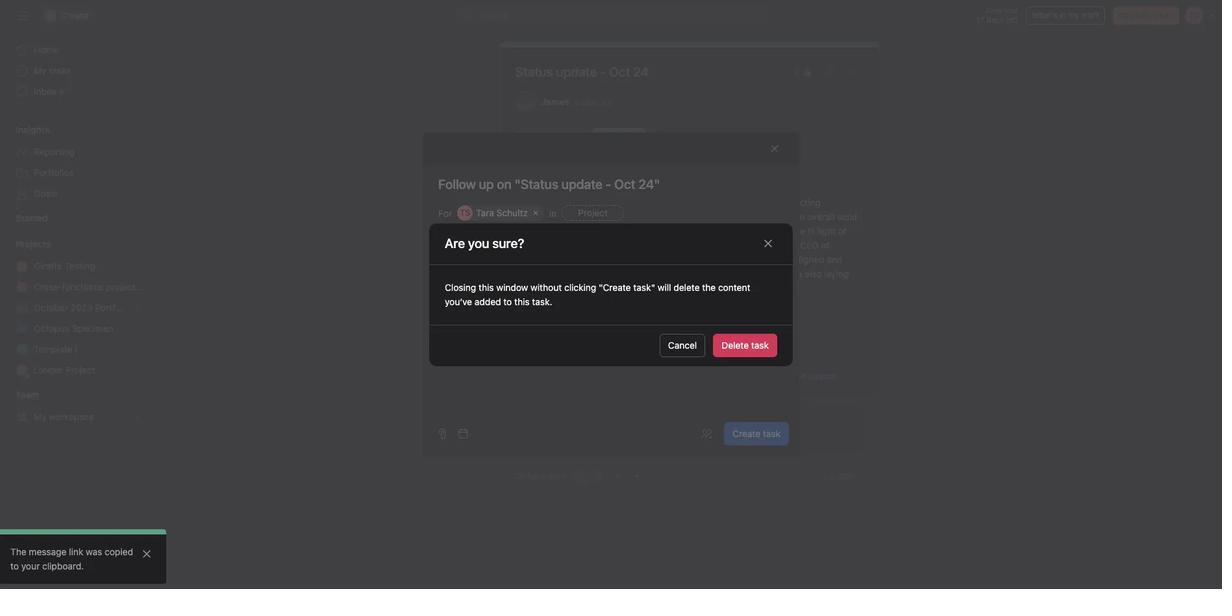 Task type: describe. For each thing, give the bounding box(es) containing it.
window
[[497, 282, 528, 293]]

search
[[480, 10, 509, 21]]

us
[[635, 268, 645, 279]]

positions
[[595, 268, 633, 279]]

the drisco's drinks
[[515, 197, 601, 208]]

summary
[[515, 176, 572, 191]]

reflecting
[[781, 197, 821, 208]]

"status
[[776, 372, 806, 381]]

in inside today reported third quarter 2023 results, reflecting continued momentum from the first half of the year. "we delivered an overall solid quarter and are raising our full-year topline and bottom-line guidance in light of our year-to-date performance," said
[[808, 225, 815, 236]]

my
[[1069, 10, 1080, 20]]

inbox link
[[8, 81, 148, 102]]

the left year.
[[696, 211, 709, 222]]

the right the for
[[598, 283, 612, 294]]

content
[[718, 282, 751, 293]]

projects
[[16, 238, 51, 249]]

join button
[[815, 464, 863, 488]]

task"
[[634, 282, 655, 293]]

octopus specimen
[[34, 323, 113, 334]]

you sure?
[[468, 236, 524, 251]]

template i
[[34, 344, 77, 355]]

invite button
[[12, 561, 68, 584]]

delete task button
[[713, 334, 778, 357]]

0 vertical spatial oct
[[609, 64, 630, 79]]

groundwork
[[531, 283, 582, 294]]

cancel button
[[660, 334, 706, 357]]

my for my workspace
[[34, 411, 46, 422]]

1 vertical spatial status update - oct 24 link
[[438, 234, 535, 245]]

to-
[[553, 240, 566, 251]]

close this dialog image inside are you sure? dialog
[[763, 238, 774, 249]]

was
[[86, 546, 102, 557]]

are
[[567, 225, 580, 236]]

from
[[610, 211, 629, 222]]

what's in my trial? button
[[1026, 6, 1106, 25]]

longer project
[[34, 364, 95, 375]]

0 vertical spatial quarter
[[690, 197, 721, 208]]

follow up on "status update - oct 24" link
[[541, 372, 841, 392]]

i
[[75, 344, 77, 355]]

invite
[[36, 566, 60, 577]]

leading
[[610, 254, 640, 265]]

james 8 days ago
[[541, 96, 615, 107]]

of down solid
[[839, 225, 847, 236]]

october
[[34, 302, 68, 313]]

home
[[34, 44, 59, 55]]

of inside , chairman and ceo of drisco's drinks
[[821, 240, 830, 251]]

1 horizontal spatial update
[[556, 64, 597, 79]]

the up full-
[[632, 211, 645, 222]]

0 vertical spatial our
[[613, 225, 627, 236]]

and inside , chairman and ceo of drisco's drinks
[[782, 240, 798, 251]]

inbox
[[34, 86, 57, 97]]

an inside today reported third quarter 2023 results, reflecting continued momentum from the first half of the year. "we delivered an overall solid quarter and are raising our full-year topline and bottom-line guidance in light of our year-to-date performance," said
[[795, 211, 805, 222]]

line
[[750, 225, 765, 236]]

my tasks link
[[8, 60, 148, 81]]

term."
[[635, 283, 660, 294]]

today inside . "our leading portfolio of brands, coupled with an aligned and motivated system, positions us to win in the marketplace today while also laying the groundwork for the long term."
[[755, 268, 779, 279]]

specimen
[[72, 323, 113, 334]]

follow
[[725, 372, 750, 381]]

trial
[[1005, 6, 1019, 16]]

first
[[648, 211, 664, 222]]

"our
[[588, 254, 607, 265]]

0 vertical spatial project
[[578, 207, 608, 218]]

said
[[649, 240, 666, 251]]

add followers image
[[702, 428, 713, 439]]

october 2023 portfolio
[[34, 302, 130, 313]]

update inside follow up on "status update - oct 24"
[[808, 372, 835, 381]]

1 vertical spatial status
[[515, 130, 539, 140]]

you've
[[445, 296, 472, 307]]

reporting link
[[8, 142, 148, 162]]

2023 inside today reported third quarter 2023 results, reflecting continued momentum from the first half of the year. "we delivered an overall solid quarter and are raising our full-year topline and bottom-line guidance in light of our year-to-date performance," said
[[723, 197, 745, 208]]

copy link image
[[825, 67, 836, 77]]

with
[[762, 254, 779, 265]]

0 vertical spatial drisco's
[[534, 197, 570, 208]]

team
[[16, 389, 39, 400]]

system,
[[560, 268, 592, 279]]

- inside follow up on "status update - oct 24"
[[837, 372, 841, 381]]

motivated
[[515, 268, 557, 279]]

longer
[[34, 364, 63, 375]]

0 vertical spatial -
[[600, 64, 606, 79]]

in inside . "our leading portfolio of brands, coupled with an aligned and motivated system, positions us to win in the marketplace today while also laying the groundwork for the long term."
[[675, 268, 682, 279]]

third
[[668, 197, 688, 208]]

long
[[614, 283, 632, 294]]

1 vertical spatial this
[[515, 296, 530, 307]]

year.
[[712, 211, 732, 222]]

cross-functional project plan link
[[8, 277, 156, 298]]

close image
[[142, 549, 152, 559]]

Task name text field
[[423, 175, 800, 193]]

half
[[667, 211, 682, 222]]

0 vertical spatial status update - oct 24
[[515, 64, 649, 79]]

your
[[21, 561, 40, 572]]

copied
[[105, 546, 133, 557]]

project
[[106, 281, 136, 292]]

free
[[986, 6, 1002, 16]]

global element
[[0, 32, 156, 110]]

momentum
[[560, 211, 607, 222]]

date
[[566, 240, 585, 251]]

8
[[575, 97, 580, 107]]

free trial 17 days left
[[977, 6, 1019, 25]]

info
[[1160, 10, 1174, 20]]

1 vertical spatial -
[[500, 234, 504, 245]]

workspace
[[49, 411, 94, 422]]

24 for the bottom the status update - oct 24 link
[[524, 234, 535, 245]]

2 vertical spatial status
[[438, 234, 465, 245]]

ja inside button
[[577, 471, 585, 481]]

complete
[[606, 129, 642, 139]]

join
[[837, 470, 855, 481]]

the down motivated
[[515, 283, 529, 294]]

.
[[583, 254, 585, 265]]

ceo
[[800, 240, 819, 251]]

light
[[818, 225, 836, 236]]

ago
[[601, 97, 615, 107]]



Task type: vqa. For each thing, say whether or not it's contained in the screenshot.
top An
yes



Task type: locate. For each thing, give the bounding box(es) containing it.
0 vertical spatial ja
[[522, 97, 530, 107]]

create task button
[[724, 422, 789, 445]]

full-
[[629, 225, 646, 236]]

an inside . "our leading portfolio of brands, coupled with an aligned and motivated system, positions us to win in the marketplace today while also laying the groundwork for the long term."
[[782, 254, 792, 265]]

oct up ago
[[609, 64, 630, 79]]

in left my
[[1060, 10, 1067, 20]]

performance,"
[[587, 240, 647, 251]]

to inside . "our leading portfolio of brands, coupled with an aligned and motivated system, positions us to win in the marketplace today while also laying the groundwork for the long term."
[[647, 268, 656, 279]]

quarter down continued
[[515, 225, 546, 236]]

my left tasks
[[34, 65, 46, 76]]

2023 down cross-functional project plan link
[[71, 302, 93, 313]]

clipboard.
[[42, 561, 84, 572]]

0 horizontal spatial update
[[468, 234, 497, 245]]

create
[[733, 428, 761, 439]]

ja right "collaborators"
[[577, 471, 585, 481]]

drinks up momentum
[[572, 197, 601, 208]]

and up to-
[[549, 225, 564, 236]]

the down marketplace on the right
[[702, 282, 716, 293]]

delivered
[[754, 211, 792, 222]]

0 vertical spatial an
[[795, 211, 805, 222]]

task for create task
[[763, 428, 781, 439]]

testing
[[65, 260, 95, 272]]

portfolios link
[[8, 162, 148, 183]]

1 vertical spatial to
[[504, 296, 512, 307]]

2023 inside projects element
[[71, 302, 93, 313]]

0 horizontal spatial this
[[479, 282, 494, 293]]

ja button
[[573, 468, 589, 484]]

project down the template i link
[[65, 364, 95, 375]]

1 vertical spatial today
[[755, 268, 779, 279]]

win
[[658, 268, 673, 279]]

1 vertical spatial our
[[515, 240, 529, 251]]

this
[[479, 282, 494, 293], [515, 296, 530, 307]]

are you sure? dialog
[[429, 223, 793, 366]]

left
[[1006, 15, 1019, 25]]

1 horizontal spatial our
[[613, 225, 627, 236]]

1 horizontal spatial to
[[504, 296, 512, 307]]

1 vertical spatial days
[[582, 97, 599, 107]]

to
[[647, 268, 656, 279], [504, 296, 512, 307], [10, 561, 19, 572]]

task right delete
[[751, 340, 769, 351]]

the up your
[[10, 546, 26, 557]]

days right 17
[[987, 15, 1004, 25]]

of left the brands,
[[680, 254, 689, 265]]

today down with
[[755, 268, 779, 279]]

0 horizontal spatial today
[[604, 197, 627, 208]]

1 vertical spatial 24
[[524, 234, 535, 245]]

1 horizontal spatial this
[[515, 296, 530, 307]]

drisco's down summary
[[534, 197, 570, 208]]

- right the "status
[[837, 372, 841, 381]]

drisco's up motivated
[[515, 254, 552, 265]]

the for the message link was copied to your clipboard.
[[10, 546, 26, 557]]

1 horizontal spatial an
[[795, 211, 805, 222]]

0 vertical spatial status update - oct 24 link
[[515, 64, 649, 79]]

days right '8'
[[582, 97, 599, 107]]

1 horizontal spatial quarter
[[690, 197, 721, 208]]

teams element
[[0, 383, 156, 430]]

0 vertical spatial 2023
[[723, 197, 745, 208]]

james
[[541, 96, 570, 107]]

in right 'win'
[[675, 268, 682, 279]]

results,
[[748, 197, 779, 208]]

portfolio
[[643, 254, 678, 265]]

oct left 24"
[[541, 382, 555, 392]]

of down 'light'
[[821, 240, 830, 251]]

my for my tasks
[[34, 65, 46, 76]]

also
[[805, 268, 822, 279]]

in left momentum
[[549, 207, 557, 218]]

24
[[633, 64, 649, 79], [524, 234, 535, 245]]

giraffe testing
[[34, 260, 95, 272]]

task inside 'button'
[[751, 340, 769, 351]]

status update - oct 24 link up james 8 days ago
[[515, 64, 649, 79]]

drinks down date
[[554, 254, 583, 265]]

. "our leading portfolio of brands, coupled with an aligned and motivated system, positions us to win in the marketplace today while also laying the groundwork for the long term."
[[515, 254, 852, 294]]

search button
[[458, 5, 770, 26]]

24 down continued
[[524, 234, 535, 245]]

create task
[[733, 428, 781, 439]]

the message link was copied to your clipboard.
[[10, 546, 133, 572]]

our left year-
[[515, 240, 529, 251]]

task.
[[532, 296, 553, 307]]

continued
[[515, 211, 557, 222]]

1 horizontal spatial 24
[[633, 64, 649, 79]]

my workspace link
[[8, 407, 148, 427]]

and down year.
[[697, 225, 713, 236]]

drinks
[[572, 197, 601, 208], [554, 254, 583, 265]]

1 vertical spatial status update - oct 24
[[438, 234, 535, 245]]

an
[[795, 211, 805, 222], [782, 254, 792, 265]]

1 vertical spatial my
[[34, 411, 46, 422]]

- up ago
[[600, 64, 606, 79]]

will
[[658, 282, 671, 293]]

what's in my trial?
[[1032, 10, 1100, 20]]

quarter up year.
[[690, 197, 721, 208]]

octopus specimen link
[[8, 318, 148, 339]]

update up james 8 days ago
[[556, 64, 597, 79]]

in inside what's in my trial? "button"
[[1060, 10, 1067, 20]]

2 horizontal spatial update
[[808, 372, 835, 381]]

2 horizontal spatial oct
[[609, 64, 630, 79]]

link
[[69, 546, 83, 557]]

update down tara
[[468, 234, 497, 245]]

to right us
[[647, 268, 656, 279]]

cancel
[[668, 340, 697, 351]]

home link
[[8, 40, 148, 60]]

projects element
[[0, 233, 156, 383]]

1 horizontal spatial -
[[600, 64, 606, 79]]

and up laying
[[827, 254, 843, 265]]

0 vertical spatial this
[[479, 282, 494, 293]]

0 vertical spatial 24
[[633, 64, 649, 79]]

the up continued
[[515, 197, 531, 208]]

coupled
[[725, 254, 759, 265]]

0 horizontal spatial our
[[515, 240, 529, 251]]

project up the raising at top left
[[578, 207, 608, 218]]

search list box
[[458, 5, 770, 26]]

year-
[[532, 240, 553, 251]]

to inside closing this window without clicking "create task" will delete the content you've added to this task.
[[504, 296, 512, 307]]

october 2023 portfolio link
[[8, 298, 148, 318]]

days inside james 8 days ago
[[582, 97, 599, 107]]

in
[[1060, 10, 1067, 20], [549, 207, 557, 218], [808, 225, 815, 236], [675, 268, 682, 279]]

the inside the message link was copied to your clipboard.
[[10, 546, 26, 557]]

added
[[475, 296, 501, 307]]

2 horizontal spatial -
[[837, 372, 841, 381]]

status update - oct 24 link down tara
[[438, 234, 535, 245]]

2 button
[[791, 63, 816, 81]]

1 horizontal spatial the
[[515, 197, 531, 208]]

-
[[600, 64, 606, 79], [500, 234, 504, 245], [837, 372, 841, 381]]

1 vertical spatial 2023
[[71, 302, 93, 313]]

1 vertical spatial close this dialog image
[[763, 238, 774, 249]]

1 vertical spatial oct
[[506, 234, 521, 245]]

hide sidebar image
[[17, 10, 27, 21]]

without
[[531, 282, 562, 293]]

0 vertical spatial close this dialog image
[[770, 143, 780, 154]]

days inside free trial 17 days left
[[987, 15, 1004, 25]]

tara
[[476, 207, 494, 218]]

1 horizontal spatial days
[[987, 15, 1004, 25]]

days
[[987, 15, 1004, 25], [582, 97, 599, 107]]

to inside the message link was copied to your clipboard.
[[10, 561, 19, 572]]

today inside today reported third quarter 2023 results, reflecting continued momentum from the first half of the year. "we delivered an overall solid quarter and are raising our full-year topline and bottom-line guidance in light of our year-to-date performance," said
[[604, 197, 627, 208]]

ja left "james" link
[[522, 97, 530, 107]]

2
[[795, 67, 799, 77]]

year
[[646, 225, 664, 236]]

functional
[[62, 281, 104, 292]]

what's
[[1032, 10, 1058, 20]]

delete
[[674, 282, 700, 293]]

update right the "status
[[808, 372, 835, 381]]

0 vertical spatial update
[[556, 64, 597, 79]]

insights
[[16, 124, 50, 135]]

0 vertical spatial drinks
[[572, 197, 601, 208]]

2 my from the top
[[34, 411, 46, 422]]

add or remove collaborators image
[[633, 472, 641, 480]]

1 vertical spatial the
[[10, 546, 26, 557]]

chairman
[[740, 240, 780, 251]]

close this dialog image up results,
[[770, 143, 780, 154]]

status up "james" link
[[515, 64, 553, 79]]

an down reflecting
[[795, 211, 805, 222]]

,
[[735, 240, 737, 251]]

guidance
[[767, 225, 806, 236]]

delete
[[722, 340, 749, 351]]

1 horizontal spatial ja
[[577, 471, 585, 481]]

- down tara schultz
[[500, 234, 504, 245]]

status update - oct 24
[[515, 64, 649, 79], [438, 234, 535, 245]]

0 vertical spatial days
[[987, 15, 1004, 25]]

0 vertical spatial status
[[515, 64, 553, 79]]

1 horizontal spatial today
[[755, 268, 779, 279]]

1 horizontal spatial 2023
[[723, 197, 745, 208]]

task right create
[[763, 428, 781, 439]]

1 vertical spatial ja
[[577, 471, 585, 481]]

an up while
[[782, 254, 792, 265]]

my workspace
[[34, 411, 94, 422]]

status update - oct 24 down tara
[[438, 234, 535, 245]]

status down the for
[[438, 234, 465, 245]]

this down window
[[515, 296, 530, 307]]

0 horizontal spatial ja
[[522, 97, 530, 107]]

ts
[[460, 208, 470, 217]]

0 vertical spatial the
[[515, 197, 531, 208]]

24 down 'search' button
[[633, 64, 649, 79]]

0 vertical spatial task
[[751, 340, 769, 351]]

24 for top the status update - oct 24 link
[[633, 64, 649, 79]]

close this dialog image up with
[[763, 238, 774, 249]]

the for the drisco's drinks
[[515, 197, 531, 208]]

status
[[515, 64, 553, 79], [515, 130, 539, 140], [438, 234, 465, 245]]

in up ceo
[[808, 225, 815, 236]]

close this dialog image
[[770, 143, 780, 154], [763, 238, 774, 249]]

oct down schultz
[[506, 234, 521, 245]]

goals
[[34, 188, 58, 199]]

1 vertical spatial quarter
[[515, 225, 546, 236]]

task inside button
[[763, 428, 781, 439]]

0 horizontal spatial 2023
[[71, 302, 93, 313]]

0 vertical spatial today
[[604, 197, 627, 208]]

brands,
[[691, 254, 723, 265]]

for
[[438, 207, 452, 218]]

1 my from the top
[[34, 65, 46, 76]]

the inside closing this window without clicking "create task" will delete the content you've added to this task.
[[702, 282, 716, 293]]

template i link
[[8, 339, 148, 360]]

insights button
[[0, 123, 50, 136]]

0 vertical spatial my
[[34, 65, 46, 76]]

and inside . "our leading portfolio of brands, coupled with an aligned and motivated system, positions us to win in the marketplace today while also laying the groundwork for the long term."
[[827, 254, 843, 265]]

0 horizontal spatial quarter
[[515, 225, 546, 236]]

1 vertical spatial an
[[782, 254, 792, 265]]

1 vertical spatial update
[[468, 234, 497, 245]]

reported
[[630, 197, 666, 208]]

message
[[29, 546, 66, 557]]

add billing info
[[1119, 10, 1174, 20]]

2 vertical spatial -
[[837, 372, 841, 381]]

insights element
[[0, 118, 156, 207]]

1 horizontal spatial oct
[[541, 382, 555, 392]]

of inside . "our leading portfolio of brands, coupled with an aligned and motivated system, positions us to win in the marketplace today while also laying the groundwork for the long term."
[[680, 254, 689, 265]]

2 vertical spatial to
[[10, 561, 19, 572]]

and down the "guidance"
[[782, 240, 798, 251]]

1 vertical spatial drinks
[[554, 254, 583, 265]]

drisco's inside , chairman and ceo of drisco's drinks
[[515, 254, 552, 265]]

1 vertical spatial project
[[65, 364, 95, 375]]

drinks inside , chairman and ceo of drisco's drinks
[[554, 254, 583, 265]]

laying
[[825, 268, 849, 279]]

my
[[34, 65, 46, 76], [34, 411, 46, 422]]

my down the team
[[34, 411, 46, 422]]

1 horizontal spatial project
[[578, 207, 608, 218]]

0 horizontal spatial oct
[[506, 234, 521, 245]]

oct inside follow up on "status update - oct 24"
[[541, 382, 555, 392]]

1 vertical spatial drisco's
[[515, 254, 552, 265]]

bottom-
[[715, 225, 750, 236]]

2 vertical spatial update
[[808, 372, 835, 381]]

quarter
[[690, 197, 721, 208], [515, 225, 546, 236]]

to left your
[[10, 561, 19, 572]]

today up from
[[604, 197, 627, 208]]

2023 up the "we
[[723, 197, 745, 208]]

1 vertical spatial task
[[763, 428, 781, 439]]

closing this window without clicking "create task" will delete the content you've added to this task.
[[445, 282, 751, 307]]

of right half
[[685, 211, 693, 222]]

0 horizontal spatial -
[[500, 234, 504, 245]]

our down from
[[613, 225, 627, 236]]

2 horizontal spatial to
[[647, 268, 656, 279]]

this up the added
[[479, 282, 494, 293]]

0 horizontal spatial project
[[65, 364, 95, 375]]

0 horizontal spatial an
[[782, 254, 792, 265]]

my inside 'link'
[[34, 411, 46, 422]]

0 horizontal spatial the
[[10, 546, 26, 557]]

0 horizontal spatial days
[[582, 97, 599, 107]]

solid
[[838, 211, 857, 222]]

17
[[977, 15, 985, 25]]

while
[[781, 268, 803, 279]]

to down window
[[504, 296, 512, 307]]

my inside global element
[[34, 65, 46, 76]]

, chairman and ceo of drisco's drinks
[[515, 240, 832, 265]]

0 vertical spatial to
[[647, 268, 656, 279]]

task for delete task
[[751, 340, 769, 351]]

0 horizontal spatial 24
[[524, 234, 535, 245]]

trial?
[[1082, 10, 1100, 20]]

status up summary
[[515, 130, 539, 140]]

the up delete
[[685, 268, 698, 279]]

0 horizontal spatial to
[[10, 561, 19, 572]]

status update - oct 24 up james 8 days ago
[[515, 64, 649, 79]]

portfolios
[[34, 167, 74, 178]]

2 vertical spatial oct
[[541, 382, 555, 392]]



